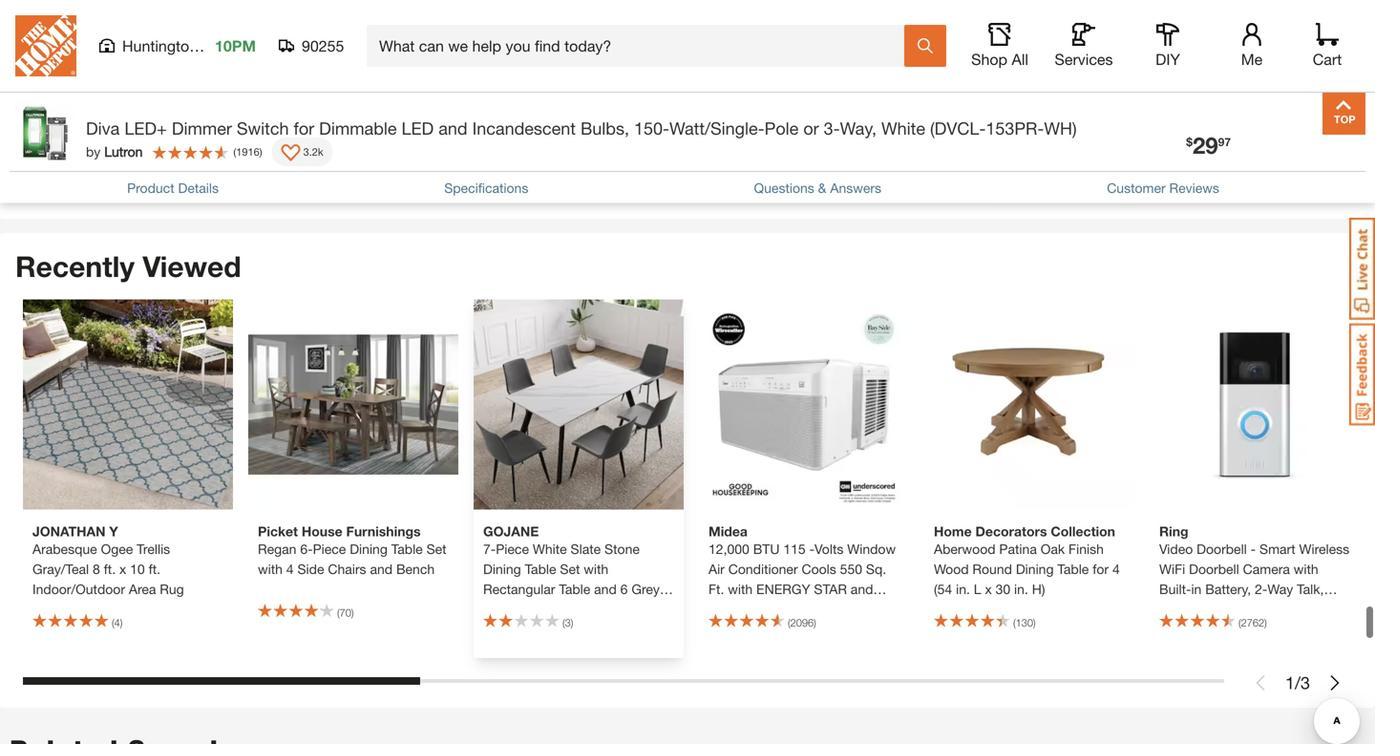 Task type: locate. For each thing, give the bounding box(es) containing it.
$ 24 97
[[488, 124, 533, 151]]

0 vertical spatial way
[[302, 37, 327, 53]]

contour
[[531, 17, 580, 32]]

chairs down rectangular on the left
[[525, 601, 563, 617]]

way, down what can we help you find today? search box
[[616, 77, 645, 93]]

1 vertical spatial chairs
[[525, 601, 563, 617]]

150- for 24
[[609, 57, 637, 73]]

dimmer for 23
[[1019, 17, 1066, 32]]

with inside the picket house furnishings regan 6-piece dining table set with 4 side chairs and bench
[[258, 561, 283, 577]]

way, inside toggler led+ dimmer switch for dimmable led and incandescent bulbs, 150w led/single-pole or 3-way, white (tgcl-153ph-wh)
[[1065, 77, 1093, 93]]

1 vertical spatial 1 / 3
[[1286, 673, 1311, 693]]

ft.
[[709, 581, 725, 597]]

32 down 153mr-
[[44, 124, 69, 151]]

product image image
[[14, 101, 76, 163]]

dimmable down ( 903 )
[[319, 118, 397, 139]]

table inside the picket house furnishings regan 6-piece dining table set with 4 side chairs and bench
[[391, 541, 423, 557]]

huntington
[[122, 37, 198, 55]]

0 vertical spatial doorbell
[[1197, 541, 1248, 557]]

97 down "153mh-"
[[1197, 127, 1209, 141]]

- up camera
[[1251, 541, 1256, 557]]

1 (macl- from the left
[[130, 77, 176, 93]]

ft. right 10
[[149, 561, 161, 577]]

(macl- inside maestro led+ dimmer switch for dimmable led bulbs, 150w/single-pole or multi- location, white (macl- 153mr-wh)
[[130, 77, 176, 93]]

incandescent for 23
[[934, 57, 1015, 73]]

) for ( 4 )
[[120, 617, 123, 629]]

multi-
[[160, 57, 194, 73], [1287, 57, 1322, 73]]

bulbs, inside diva led+ dimmer switch with wallplate for dimmable led bulbs, 150-watt/single-pole or 3-way, white (dvwcl-153ph- wh)
[[709, 57, 747, 73]]

for inside home decorators collection aberwood patina oak finish wood round dining table for 4 (54 in. l x 30 in. h)
[[1093, 561, 1109, 577]]

2 piece from the left
[[496, 541, 529, 557]]

set inside the gojane 7-piece white slate stone dining table set with rectangular table and 6 grey dining chairs
[[560, 561, 580, 577]]

3- down wallplate
[[709, 77, 722, 93]]

picket
[[258, 524, 298, 539]]

( for 2373
[[1014, 93, 1016, 105]]

1 horizontal spatial set
[[560, 561, 580, 577]]

$ inside $ 23 97
[[939, 127, 946, 141]]

$ 31 97
[[714, 124, 758, 151]]

switch for 31
[[826, 17, 867, 32]]

( 1862 )
[[563, 93, 591, 105]]

wh) inside maestro led+ dimmer switch for dimmable led bulbs, 150w/single-pole or multi- location, white (macl- 153mr-wh)
[[81, 97, 106, 113]]

dimmer inside maestro led+ dimmer switch for dimmable led bulbs, 150w/single-pole or multi- location, white (macl- 153mh-wh)
[[1249, 17, 1296, 32]]

with up remote
[[728, 581, 753, 597]]

and left bench at the left of the page
[[370, 561, 393, 577]]

dimmable inside maestro led+ dimmer switch for dimmable led bulbs, 150w/single-pole or multi- location, white (macl- 153mr-wh)
[[52, 37, 113, 53]]

)
[[132, 93, 134, 105], [357, 93, 360, 105], [589, 93, 591, 105], [808, 93, 811, 105], [1040, 93, 1042, 105], [1259, 93, 1262, 105], [260, 145, 262, 158], [351, 607, 354, 619], [120, 617, 123, 629], [571, 617, 574, 629], [814, 617, 817, 629], [1034, 617, 1036, 629], [1265, 617, 1268, 629]]

led+ right the home depot logo
[[85, 17, 118, 32]]

) for ( 527 )
[[132, 93, 134, 105]]

3- for 24
[[604, 77, 616, 93]]

1 horizontal spatial diva
[[709, 17, 735, 32]]

switch up (dvwcl-
[[826, 17, 867, 32]]

( 70 )
[[337, 607, 354, 619]]

multi- for 97
[[1287, 57, 1322, 73]]

single-
[[364, 17, 406, 32]]

x right l
[[985, 581, 992, 597]]

in inside ring video doorbell - smart wireless wifi doorbell camera with built-in battery, 2-way talk, night vision, satin nickel
[[1192, 581, 1202, 597]]

0 vertical spatial diva
[[709, 17, 735, 32]]

ogee
[[101, 541, 133, 557]]

next slide image
[[1328, 675, 1343, 691]]

and left 6
[[594, 581, 617, 597]]

patina
[[1000, 541, 1037, 557]]

What can we help you find today? search field
[[379, 26, 904, 66]]

bulbs, down 153pdh-
[[581, 118, 630, 139]]

31
[[720, 124, 746, 151]]

( for 1916
[[234, 145, 236, 158]]

2 1 / 3 from the top
[[1286, 673, 1311, 693]]

0 vertical spatial chairs
[[328, 561, 366, 577]]

- inside the midea 12,000 btu 115 -volts window air conditioner cools 550 sq. ft. with energy star and remote in white
[[810, 541, 815, 557]]

vision,
[[1196, 601, 1235, 617]]

98
[[295, 127, 307, 141]]

$ for 24
[[488, 127, 495, 141]]

1 multi- from the left
[[160, 57, 194, 73]]

x left 10
[[119, 561, 126, 577]]

regan
[[258, 541, 297, 557]]

for down toggler
[[934, 37, 950, 53]]

table up rectangular on the left
[[525, 561, 557, 577]]

153mh-
[[1160, 97, 1209, 113]]

dimmer
[[122, 17, 169, 32], [620, 17, 667, 32], [776, 17, 823, 32], [1019, 17, 1066, 32], [1249, 17, 1296, 32], [172, 118, 232, 139]]

skylark contour led+ dimmer switch for led and incandescent bulbs, 150- watt/single-pole or 3-way, white (ctcl-153pdh-wh)
[[483, 17, 667, 113]]

maestro up "diy"
[[1160, 17, 1209, 32]]

3- inside diva led+ dimmer switch with wallplate for dimmable led bulbs, 150-watt/single-pole or 3-way, white (dvwcl-153ph- wh)
[[709, 77, 722, 93]]

slate
[[571, 541, 601, 557]]

0 horizontal spatial in
[[759, 601, 770, 617]]

live chat image
[[1350, 218, 1376, 320]]

led inside toggler led+ dimmer switch for dimmable led and incandescent bulbs, 150w led/single-pole or 3-way, white (tgcl-153ph-wh)
[[1018, 37, 1043, 53]]

0 vertical spatial /
[[1296, 183, 1301, 204]]

153ph- inside diva led+ dimmer switch with wallplate for dimmable led bulbs, 150-watt/single-pole or 3-way, white (dvwcl-153ph- wh)
[[847, 77, 893, 93]]

watt/single- up (ctcl-
[[483, 77, 558, 93]]

(macl- inside maestro led+ dimmer switch for dimmable led bulbs, 150w/single-pole or multi- location, white (macl- 153mh-wh)
[[1257, 77, 1303, 93]]

talk,
[[1298, 581, 1325, 597]]

way, down wallplate
[[722, 77, 750, 93]]

for down finish
[[1093, 561, 1109, 577]]

x inside home decorators collection aberwood patina oak finish wood round dining table for 4 (54 in. l x 30 in. h)
[[985, 581, 992, 597]]

1 32 from the left
[[44, 124, 69, 151]]

led/single-
[[934, 77, 1006, 93]]

customer reviews button
[[1108, 178, 1220, 198], [1108, 178, 1220, 198]]

) for ( 946 )
[[1259, 93, 1262, 105]]

lutron
[[104, 144, 143, 160]]

0 vertical spatial 1
[[1286, 183, 1296, 204]]

0 horizontal spatial set
[[427, 541, 447, 557]]

4
[[286, 561, 294, 577], [1113, 561, 1120, 577], [114, 617, 120, 629]]

2 horizontal spatial 4
[[1113, 561, 1120, 577]]

0 horizontal spatial -
[[810, 541, 815, 557]]

150w/single- inside maestro led+ dimmer switch for dimmable led bulbs, 150w/single-pole or multi- location, white (macl- 153mr-wh)
[[32, 57, 114, 73]]

dimmable up (dvwcl-
[[787, 37, 847, 53]]

switch
[[172, 17, 213, 32], [826, 17, 867, 32], [1069, 17, 1110, 32], [1300, 17, 1340, 32], [483, 37, 524, 53], [237, 118, 289, 139]]

150-
[[609, 57, 637, 73], [751, 57, 778, 73], [634, 118, 670, 139]]

x inside jonathan y arabesque ogee trellis gray/teal 8 ft. x 10 ft. indoor/outdoor area rug
[[119, 561, 126, 577]]

-
[[810, 541, 815, 557], [1251, 541, 1256, 557]]

maestro inside maestro led+ dimmer switch for dimmable led bulbs, 150w/single-pole or multi- location, white (macl- 153mh-wh)
[[1160, 17, 1209, 32]]

( 2762 )
[[1239, 617, 1268, 629]]

$ 23 97
[[939, 124, 984, 151]]

rectangular
[[483, 581, 556, 597]]

2 in. from the left
[[1015, 581, 1029, 597]]

97 inside $ 32 97
[[69, 127, 82, 141]]

4 down indoor/outdoor
[[114, 617, 120, 629]]

piece inside the picket house furnishings regan 6-piece dining table set with 4 side chairs and bench
[[313, 541, 346, 557]]

with down the regan at the bottom left of page
[[258, 561, 283, 577]]

0 vertical spatial 153ph-
[[847, 77, 893, 93]]

1 vertical spatial way
[[1268, 581, 1294, 597]]

1 1 / 3 from the top
[[1286, 183, 1311, 204]]

1 vertical spatial x
[[985, 581, 992, 597]]

led+ up wallplate
[[739, 17, 772, 32]]

) for ( 1916 )
[[260, 145, 262, 158]]

table
[[391, 541, 423, 557], [525, 561, 557, 577], [1058, 561, 1089, 577], [559, 581, 591, 597]]

with for gojane 7-piece white slate stone dining table set with rectangular table and 6 grey dining chairs
[[584, 561, 609, 577]]

32 down "153mh-"
[[1171, 124, 1197, 151]]

1 horizontal spatial in
[[1192, 581, 1202, 597]]

0 horizontal spatial x
[[119, 561, 126, 577]]

153ph- up 153pr-
[[1016, 97, 1062, 113]]

by
[[86, 144, 101, 160]]

for right wallplate
[[767, 37, 783, 53]]

0 horizontal spatial 153ph-
[[847, 77, 893, 93]]

dimmer right contour
[[620, 17, 667, 32]]

white inside maestro led+ dimmer switch for dimmable led bulbs, 150w/single-pole or multi- location, white (macl- 153mh-wh)
[[1219, 77, 1253, 93]]

with down slate at the left of the page
[[584, 561, 609, 577]]

97 up questions
[[746, 127, 758, 141]]

0 horizontal spatial way
[[302, 37, 327, 53]]

3.2k button
[[272, 138, 333, 166]]

4 down the collection
[[1113, 561, 1120, 577]]

bulbs, inside toggler led+ dimmer switch for dimmable led and incandescent bulbs, 150w led/single-pole or 3-way, white (tgcl-153ph-wh)
[[1019, 57, 1057, 73]]

1 vertical spatial watt/single-
[[483, 77, 558, 93]]

diva led+ dimmer switch with wallplate for dimmable led bulbs, 150-watt/single-pole or 3-way, white (dvwcl-153ph- wh) link
[[709, 0, 900, 113]]

switch inside the skylark contour led+ dimmer switch for led and incandescent bulbs, 150- watt/single-pole or 3-way, white (ctcl-153pdh-wh)
[[483, 37, 524, 53]]

0 horizontal spatial watt/single-
[[483, 77, 558, 93]]

in down energy
[[759, 601, 770, 617]]

dimmable inside toggler led+ dimmer switch for dimmable led and incandescent bulbs, 150w led/single-pole or 3-way, white (tgcl-153ph-wh)
[[954, 37, 1015, 53]]

3- up 153pdh-
[[604, 77, 616, 93]]

150- up 153pdh-
[[609, 57, 637, 73]]

set up bench at the left of the page
[[427, 541, 447, 557]]

led+ up me
[[1212, 17, 1245, 32]]

shop
[[972, 50, 1008, 68]]

cart
[[1313, 50, 1343, 68]]

dimmer up all
[[1019, 17, 1066, 32]]

dimmer for 32
[[122, 17, 169, 32]]

1 horizontal spatial 153ph-
[[1016, 97, 1062, 113]]

for up 153mr-
[[32, 37, 49, 53]]

1 1 from the top
[[1286, 183, 1296, 204]]

dimmable left me
[[1180, 37, 1240, 53]]

4 inside home decorators collection aberwood patina oak finish wood round dining table for 4 (54 in. l x 30 in. h)
[[1113, 561, 1120, 577]]

trellis
[[137, 541, 170, 557]]

150w
[[1060, 57, 1095, 73]]

led inside the skylark contour led+ dimmer switch for led and incandescent bulbs, 150- watt/single-pole or 3-way, white (ctcl-153pdh-wh)
[[548, 37, 573, 53]]

dining down rectangular on the left
[[483, 601, 521, 617]]

in. left h)
[[1015, 581, 1029, 597]]

led+ up shop all
[[982, 17, 1015, 32]]

1 vertical spatial 1
[[1286, 673, 1296, 693]]

1 horizontal spatial ft.
[[149, 561, 161, 577]]

switch for 97
[[1300, 17, 1340, 32]]

diva for diva led+ dimmer switch with wallplate for dimmable led bulbs, 150-watt/single-pole or 3-way, white (dvwcl-153ph- wh)
[[709, 17, 735, 32]]

150- inside the skylark contour led+ dimmer switch for led and incandescent bulbs, 150- watt/single-pole or 3-way, white (ctcl-153pdh-wh)
[[609, 57, 637, 73]]

3- for 23
[[1052, 77, 1065, 93]]

1 vertical spatial /
[[1296, 673, 1301, 693]]

2 - from the left
[[1251, 541, 1256, 557]]

1 piece from the left
[[313, 541, 346, 557]]

dining up h)
[[1016, 561, 1054, 577]]

bulbs, for diva led+ dimmer switch for dimmable led and incandescent bulbs, 150-watt/single-pole or 3-way, white (dvcl-153pr-wh)
[[581, 118, 630, 139]]

97
[[69, 127, 82, 141], [520, 127, 533, 141], [746, 127, 758, 141], [971, 127, 984, 141], [1197, 127, 1209, 141], [1219, 135, 1232, 149]]

table up bench at the left of the page
[[391, 541, 423, 557]]

and down contour
[[576, 37, 599, 53]]

maestro up 153mr-
[[32, 17, 81, 32]]

2 multi- from the left
[[1287, 57, 1322, 73]]

1 maestro from the left
[[32, 17, 81, 32]]

$ inside $ 24 97
[[488, 127, 495, 141]]

led+
[[85, 17, 118, 32], [583, 17, 616, 32], [739, 17, 772, 32], [982, 17, 1015, 32], [1212, 17, 1245, 32], [125, 118, 167, 139]]

97 down 153mr-
[[69, 127, 82, 141]]

way, for 31
[[722, 77, 750, 93]]

2 maestro from the left
[[1160, 17, 1209, 32]]

dimmer inside toggler led+ dimmer switch for dimmable led and incandescent bulbs, 150w led/single-pole or 3-way, white (tgcl-153ph-wh)
[[1019, 17, 1066, 32]]

x
[[119, 561, 126, 577], [985, 581, 992, 597]]

0 horizontal spatial in.
[[956, 581, 971, 597]]

1 horizontal spatial 32
[[1171, 124, 1197, 151]]

wh) for diva led+ dimmer switch with wallplate for dimmable led bulbs, 150-watt/single-pole or 3-way, white (dvwcl-153ph- wh)
[[709, 97, 734, 113]]

or inside diva led+ dimmer switch with wallplate for dimmable led bulbs, 150-watt/single-pole or 3-way, white (dvwcl-153ph- wh)
[[882, 57, 894, 73]]

) for ( 1862 )
[[589, 93, 591, 105]]

chairs right side on the bottom
[[328, 561, 366, 577]]

location,
[[32, 77, 88, 93], [1160, 77, 1215, 93]]

97 inside $ 29 97
[[1219, 135, 1232, 149]]

1 horizontal spatial 4
[[286, 561, 294, 577]]

led+ inside toggler led+ dimmer switch for dimmable led and incandescent bulbs, 150w led/single-pole or 3-way, white (tgcl-153ph-wh)
[[982, 17, 1015, 32]]

pole inside diva led+ dimmer switch with wallplate for dimmable led bulbs, 150-watt/single-pole or 3-way, white (dvwcl-153ph- wh)
[[852, 57, 879, 73]]

$ inside $ 31 97
[[714, 127, 720, 141]]

150- inside diva led+ dimmer switch with wallplate for dimmable led bulbs, 150-watt/single-pole or 3-way, white (dvwcl-153ph- wh)
[[751, 57, 778, 73]]

ring
[[1160, 524, 1189, 539]]

0 horizontal spatial ft.
[[104, 561, 116, 577]]

4 left side on the bottom
[[286, 561, 294, 577]]

(macl- for 32
[[130, 77, 176, 93]]

bulbs, down wallplate
[[709, 57, 747, 73]]

1 vertical spatial 153ph-
[[1016, 97, 1062, 113]]

with inside the gojane 7-piece white slate stone dining table set with rectangular table and 6 grey dining chairs
[[584, 561, 609, 577]]

( 946 )
[[1239, 93, 1262, 105]]

led inside maestro led+ dimmer switch for dimmable led bulbs, 150w/single-pole or multi- location, white (macl- 153mr-wh)
[[116, 37, 142, 53]]

153ph- right ( 972 )
[[847, 77, 893, 93]]

dimmer up (dvwcl-
[[776, 17, 823, 32]]

bulbs, left park
[[145, 37, 183, 53]]

or inside maestro led+ dimmer switch for dimmable led bulbs, 150w/single-pole or multi- location, white (macl- 153mh-wh)
[[1271, 57, 1283, 73]]

dining down furnishings
[[350, 541, 388, 557]]

for up "153mh-"
[[1160, 37, 1176, 53]]

led+ inside diva led+ dimmer switch with wallplate for dimmable led bulbs, 150-watt/single-pole or 3-way, white (dvwcl-153ph- wh)
[[739, 17, 772, 32]]

with inside ring video doorbell - smart wireless wifi doorbell camera with built-in battery, 2-way talk, night vision, satin nickel
[[1294, 561, 1319, 577]]

1 horizontal spatial 150w/single-
[[1160, 57, 1241, 73]]

set
[[427, 541, 447, 557], [560, 561, 580, 577]]

150- left 31
[[634, 118, 670, 139]]

diva up by
[[86, 118, 120, 139]]

services button
[[1054, 23, 1115, 69]]

in. left l
[[956, 581, 971, 597]]

wh) inside diva led+ dimmer switch with wallplate for dimmable led bulbs, 150-watt/single-pole or 3-way, white (dvwcl-153ph- wh)
[[709, 97, 734, 113]]

0 horizontal spatial chairs
[[328, 561, 366, 577]]

arabesque ogee trellis gray/teal 8 ft. x 10 ft. indoor/outdoor area rug image
[[23, 299, 233, 510]]

way up dimmer,
[[302, 37, 327, 53]]

diva up wallplate
[[709, 17, 735, 32]]

wh) for skylark contour led+ dimmer switch for led and incandescent bulbs, 150- watt/single-pole or 3-way, white (ctcl-153pdh-wh)
[[620, 97, 645, 113]]

piece down house
[[313, 541, 346, 557]]

way, inside diva led+ dimmer switch with wallplate for dimmable led bulbs, 150-watt/single-pole or 3-way, white (dvwcl-153ph- wh)
[[722, 77, 750, 93]]

dimmable inside diva led+ dimmer switch with wallplate for dimmable led bulbs, 150-watt/single-pole or 3-way, white (dvwcl-153ph- wh)
[[787, 37, 847, 53]]

feedback link image
[[1350, 323, 1376, 426]]

with for picket house furnishings regan 6-piece dining table set with 4 side chairs and bench
[[258, 561, 283, 577]]

by lutron
[[86, 144, 143, 160]]

150w/single- up "153mh-"
[[1160, 57, 1241, 73]]

3- inside toggler led+ dimmer switch for dimmable led and incandescent bulbs, 150w led/single-pole or 3-way, white (tgcl-153ph-wh)
[[1052, 77, 1065, 93]]

1 horizontal spatial (macl-
[[1257, 77, 1303, 93]]

(dvwcl-
[[792, 77, 847, 93]]

0 horizontal spatial location,
[[32, 77, 88, 93]]

bulbs, for toggler led+ dimmer switch for dimmable led and incandescent bulbs, 150w led/single-pole or 3-way, white (tgcl-153ph-wh)
[[1019, 57, 1057, 73]]

1 in. from the left
[[956, 581, 971, 597]]

maestro for 32
[[32, 17, 81, 32]]

pole for skylark contour led+ dimmer switch for led and incandescent bulbs, 150- watt/single-pole or 3-way, white (ctcl-153pdh-wh)
[[558, 77, 584, 93]]

multi- inside maestro led+ dimmer switch for dimmable led bulbs, 150w/single-pole or multi- location, white (macl- 153mh-wh)
[[1287, 57, 1322, 73]]

dimmable up 153mr-
[[52, 37, 113, 53]]

or inside maestro led+ dimmer switch for dimmable led bulbs, 150w/single-pole or multi- location, white (macl- 153mr-wh)
[[144, 57, 156, 73]]

window
[[848, 541, 896, 557]]

specifications
[[444, 180, 529, 196]]

set down slate at the left of the page
[[560, 561, 580, 577]]

( for 2762
[[1239, 617, 1242, 629]]

me button
[[1222, 23, 1283, 69]]

0 horizontal spatial (macl-
[[130, 77, 176, 93]]

bulbs, left cart at the right top of the page
[[1273, 37, 1311, 53]]

2 32 from the left
[[1171, 124, 1197, 151]]

150w/single- for 32
[[32, 57, 114, 73]]

12,000 btu 115 -volts window air conditioner cools 550 sq. ft. with energy star and remote in white image
[[699, 299, 910, 510]]

table down finish
[[1058, 561, 1089, 577]]

2 (macl- from the left
[[1257, 77, 1303, 93]]

0 horizontal spatial diva
[[86, 118, 120, 139]]

150w/single- inside maestro led+ dimmer switch for dimmable led bulbs, 150w/single-pole or multi- location, white (macl- 153mh-wh)
[[1160, 57, 1241, 73]]

watt/single- inside the skylark contour led+ dimmer switch for led and incandescent bulbs, 150- watt/single-pole or 3-way, white (ctcl-153pdh-wh)
[[483, 77, 558, 93]]

) for ( 3 )
[[571, 617, 574, 629]]

and up 150w
[[1047, 37, 1070, 53]]

dimmable inside maestro led+ dimmer switch for dimmable led bulbs, 150w/single-pole or multi- location, white (macl- 153mh-wh)
[[1180, 37, 1240, 53]]

1 horizontal spatial chairs
[[525, 601, 563, 617]]

0 horizontal spatial 4
[[114, 617, 120, 629]]

white inside toggler led+ dimmer switch for dimmable led and incandescent bulbs, 150w led/single-pole or 3-way, white (tgcl-153ph-wh)
[[934, 97, 969, 113]]

led for 24
[[548, 37, 573, 53]]

0 vertical spatial x
[[119, 561, 126, 577]]

wh) inside the skylark contour led+ dimmer switch for led and incandescent bulbs, 150- watt/single-pole or 3-way, white (ctcl-153pdh-wh)
[[620, 97, 645, 113]]

wh) for diva led+ dimmer switch for dimmable led and incandescent bulbs, 150-watt/single-pole or 3-way, white (dvcl-153pr-wh)
[[1045, 118, 1077, 139]]

piece down gojane
[[496, 541, 529, 557]]

- right 115
[[810, 541, 815, 557]]

97 down (ctcl-
[[520, 127, 533, 141]]

( for 3
[[563, 617, 565, 629]]

home decorators collection aberwood patina oak finish wood round dining table for 4 (54 in. l x 30 in. h)
[[934, 524, 1120, 597]]

) for ( 70 )
[[351, 607, 354, 619]]

150- down wallplate
[[751, 57, 778, 73]]

1 location, from the left
[[32, 77, 88, 93]]

1 horizontal spatial x
[[985, 581, 992, 597]]

97 right 32 97
[[1219, 135, 1232, 149]]

97 down (tgcl-
[[971, 127, 984, 141]]

1 horizontal spatial watt/single-
[[670, 118, 765, 139]]

$ 29 97
[[1187, 131, 1232, 159]]

0 vertical spatial 1 / 3
[[1286, 183, 1311, 204]]

set for piece
[[560, 561, 580, 577]]

7-
[[483, 541, 496, 557]]

1 horizontal spatial maestro
[[1160, 17, 1209, 32]]

2 vertical spatial 3
[[1301, 673, 1311, 693]]

energy
[[757, 581, 811, 597]]

switch up cart at the right top of the page
[[1300, 17, 1340, 32]]

153ph- inside toggler led+ dimmer switch for dimmable led and incandescent bulbs, 150w led/single-pole or 3-way, white (tgcl-153ph-wh)
[[1016, 97, 1062, 113]]

972
[[791, 93, 808, 105]]

1 horizontal spatial way
[[1268, 581, 1294, 597]]

3- down 150w
[[1052, 77, 1065, 93]]

$ inside $ 21 98
[[263, 127, 269, 141]]

watt/single- down wallplate
[[670, 118, 765, 139]]

decora
[[258, 17, 301, 32]]

way
[[302, 37, 327, 53], [1268, 581, 1294, 597]]

and inside the gojane 7-piece white slate stone dining table set with rectangular table and 6 grey dining chairs
[[594, 581, 617, 597]]

4 inside the picket house furnishings regan 6-piece dining table set with 4 side chairs and bench
[[286, 561, 294, 577]]

aberwood patina oak finish wood round dining table for 4 (54 in. l x 30 in. h) image
[[925, 299, 1135, 510]]

this is the first slide image
[[1253, 675, 1269, 691]]

150- for 31
[[751, 57, 778, 73]]

dimmable for 97
[[1180, 37, 1240, 53]]

0 vertical spatial in
[[1192, 581, 1202, 597]]

switch up the huntington park
[[172, 17, 213, 32]]

2 1 from the top
[[1286, 673, 1296, 693]]

0 horizontal spatial piece
[[313, 541, 346, 557]]

0 horizontal spatial 32
[[44, 124, 69, 151]]

ft. right 8
[[104, 561, 116, 577]]

slide
[[258, 57, 288, 73]]

pole for toggler led+ dimmer switch for dimmable led and incandescent bulbs, 150w led/single-pole or 3-way, white (tgcl-153ph-wh)
[[1006, 77, 1032, 93]]

0 horizontal spatial multi-
[[160, 57, 194, 73]]

) for ( 972 )
[[808, 93, 811, 105]]

and inside toggler led+ dimmer switch for dimmable led and incandescent bulbs, 150w led/single-pole or 3-way, white (tgcl-153ph-wh)
[[1047, 37, 1070, 53]]

round
[[973, 561, 1013, 577]]

( 527 )
[[112, 93, 134, 105]]

1 horizontal spatial location,
[[1160, 77, 1215, 93]]

way, for 23
[[1065, 77, 1093, 93]]

smart
[[1260, 541, 1296, 557]]

1 horizontal spatial piece
[[496, 541, 529, 557]]

0 vertical spatial watt/single-
[[778, 57, 852, 73]]

l
[[974, 581, 982, 597]]

incandescent inside toggler led+ dimmer switch for dimmable led and incandescent bulbs, 150w led/single-pole or 3-way, white (tgcl-153ph-wh)
[[934, 57, 1015, 73]]

$ for 31
[[714, 127, 720, 141]]

97 inside $ 23 97
[[971, 127, 984, 141]]

2 150w/single- from the left
[[1160, 57, 1241, 73]]

wireless
[[1300, 541, 1350, 557]]

( for 1862
[[563, 93, 565, 105]]

pole inside toggler led+ dimmer switch for dimmable led and incandescent bulbs, 150w led/single-pole or 3-way, white (tgcl-153ph-wh)
[[1006, 77, 1032, 93]]

or inside the skylark contour led+ dimmer switch for led and incandescent bulbs, 150- watt/single-pole or 3-way, white (ctcl-153pdh-wh)
[[588, 77, 600, 93]]

2 horizontal spatial watt/single-
[[778, 57, 852, 73]]

( for 527
[[112, 93, 114, 105]]

1 horizontal spatial in.
[[1015, 581, 1029, 597]]

$ inside $ 32 97
[[37, 127, 44, 141]]

wh)
[[81, 97, 106, 113], [620, 97, 645, 113], [709, 97, 734, 113], [1062, 97, 1087, 113], [1209, 97, 1234, 113], [1045, 118, 1077, 139]]

10
[[130, 561, 145, 577]]

(macl- down me
[[1257, 77, 1303, 93]]

way inside decora 600-watt single- pole/3-way universal rocker slide dimmer, white/light almond
[[302, 37, 327, 53]]

1916
[[236, 145, 260, 158]]

for inside the skylark contour led+ dimmer switch for led and incandescent bulbs, 150- watt/single-pole or 3-way, white (ctcl-153pdh-wh)
[[528, 37, 544, 53]]

switch inside diva led+ dimmer switch with wallplate for dimmable led bulbs, 150-watt/single-pole or 3-way, white (dvwcl-153ph- wh)
[[826, 17, 867, 32]]

0 vertical spatial set
[[427, 541, 447, 557]]

piece
[[313, 541, 346, 557], [496, 541, 529, 557]]

(macl- for 97
[[1257, 77, 1303, 93]]

0 horizontal spatial maestro
[[32, 17, 81, 32]]

dimmable
[[52, 37, 113, 53], [787, 37, 847, 53], [954, 37, 1015, 53], [1180, 37, 1240, 53], [319, 118, 397, 139]]

97 for 31
[[746, 127, 758, 141]]

2 ft. from the left
[[149, 561, 161, 577]]

location, up 153mr-
[[32, 77, 88, 93]]

$ for 23
[[939, 127, 946, 141]]

dimmable down toggler
[[954, 37, 1015, 53]]

picket house furnishings regan 6-piece dining table set with 4 side chairs and bench
[[258, 524, 447, 577]]

1 - from the left
[[810, 541, 815, 557]]

(
[[112, 93, 114, 105], [337, 93, 340, 105], [563, 93, 565, 105], [788, 93, 791, 105], [1014, 93, 1016, 105], [1239, 93, 1242, 105], [234, 145, 236, 158], [337, 607, 340, 619], [112, 617, 114, 629], [563, 617, 565, 629], [788, 617, 791, 629], [1014, 617, 1016, 629], [1239, 617, 1242, 629]]

diva for diva led+ dimmer switch for dimmable led and incandescent bulbs, 150-watt/single-pole or 3-way, white (dvcl-153pr-wh)
[[86, 118, 120, 139]]

switch inside maestro led+ dimmer switch for dimmable led bulbs, 150w/single-pole or multi- location, white (macl- 153mh-wh)
[[1300, 17, 1340, 32]]

1 vertical spatial diva
[[86, 118, 120, 139]]

1 horizontal spatial -
[[1251, 541, 1256, 557]]

1 horizontal spatial multi-
[[1287, 57, 1322, 73]]

location, up "153mh-"
[[1160, 77, 1215, 93]]

or inside toggler led+ dimmer switch for dimmable led and incandescent bulbs, 150w led/single-pole or 3-way, white (tgcl-153ph-wh)
[[1036, 77, 1048, 93]]

97 inside $ 24 97
[[520, 127, 533, 141]]

indoor/outdoor
[[32, 581, 125, 597]]

set inside the picket house furnishings regan 6-piece dining table set with 4 side chairs and bench
[[427, 541, 447, 557]]

1 / from the top
[[1296, 183, 1301, 204]]

in up vision,
[[1192, 581, 1202, 597]]

2762
[[1242, 617, 1265, 629]]

camera
[[1244, 561, 1291, 577]]

switch down skylark
[[483, 37, 524, 53]]

incandescent for 24
[[483, 57, 564, 73]]

multi- down the huntington park
[[160, 57, 194, 73]]

and inside the midea 12,000 btu 115 -volts window air conditioner cools 550 sq. ft. with energy star and remote in white
[[851, 581, 874, 597]]

1 150w/single- from the left
[[32, 57, 114, 73]]

0 horizontal spatial 150w/single-
[[32, 57, 114, 73]]

32
[[44, 124, 69, 151], [1171, 124, 1197, 151]]

2 location, from the left
[[1160, 77, 1215, 93]]

dimmer up huntington
[[122, 17, 169, 32]]

or for toggler led+ dimmer switch for dimmable led and incandescent bulbs, 150w led/single-pole or 3-way, white (tgcl-153ph-wh)
[[1036, 77, 1048, 93]]

2373
[[1016, 93, 1040, 105]]

way, for 24
[[616, 77, 645, 93]]

volts
[[815, 541, 844, 557]]

switch up services
[[1069, 17, 1110, 32]]

way, down 150w
[[1065, 77, 1093, 93]]

(ctcl-
[[521, 97, 564, 113]]

1 vertical spatial in
[[759, 601, 770, 617]]

incandescent inside the skylark contour led+ dimmer switch for led and incandescent bulbs, 150- watt/single-pole or 3-way, white (ctcl-153pdh-wh)
[[483, 57, 564, 73]]

incandescent down skylark
[[483, 57, 564, 73]]

1 vertical spatial set
[[560, 561, 580, 577]]

customer reviews
[[1108, 180, 1220, 196]]

switch up 1916 on the left of page
[[237, 118, 289, 139]]

location, inside maestro led+ dimmer switch for dimmable led bulbs, 150w/single-pole or multi- location, white (macl- 153mh-wh)
[[1160, 77, 1215, 93]]

with up 'talk,'
[[1294, 561, 1319, 577]]

) for ( 2096 )
[[814, 617, 817, 629]]

led inside maestro led+ dimmer switch for dimmable led bulbs, 150w/single-pole or multi- location, white (macl- 153mh-wh)
[[1244, 37, 1269, 53]]

led+ inside maestro led+ dimmer switch for dimmable led bulbs, 150w/single-pole or multi- location, white (macl- 153mr-wh)
[[85, 17, 118, 32]]

switch for 32
[[172, 17, 213, 32]]

way, inside the skylark contour led+ dimmer switch for led and incandescent bulbs, 150- watt/single-pole or 3-way, white (ctcl-153pdh-wh)
[[616, 77, 645, 93]]

oak
[[1041, 541, 1065, 557]]

watt/single- up (dvwcl-
[[778, 57, 852, 73]]

150w/single- up 153mr-
[[32, 57, 114, 73]]

bulbs, up 1862
[[568, 57, 606, 73]]



Task type: describe. For each thing, give the bounding box(es) containing it.
153pdh-
[[564, 97, 620, 113]]

air
[[709, 561, 725, 577]]

90255 button
[[279, 36, 345, 55]]

29
[[1193, 131, 1219, 159]]

or for diva led+ dimmer switch with wallplate for dimmable led bulbs, 150-watt/single-pole or 3-way, white (dvwcl-153ph- wh)
[[882, 57, 894, 73]]

maestro for 97
[[1160, 17, 1209, 32]]

( 2373 )
[[1014, 93, 1042, 105]]

cart link
[[1307, 23, 1349, 69]]

ring video doorbell - smart wireless wifi doorbell camera with built-in battery, 2-way talk, night vision, satin nickel
[[1160, 524, 1350, 617]]

top button
[[1323, 92, 1366, 135]]

regan 6-piece dining table set with 4 side chairs and bench image
[[248, 299, 459, 510]]

or for diva led+ dimmer switch for dimmable led and incandescent bulbs, 150-watt/single-pole or 3-way, white (dvcl-153pr-wh)
[[804, 118, 819, 139]]

- inside ring video doorbell - smart wireless wifi doorbell camera with built-in battery, 2-way talk, night vision, satin nickel
[[1251, 541, 1256, 557]]

led+ up lutron
[[125, 118, 167, 139]]

location, for 32
[[32, 77, 88, 93]]

house
[[302, 524, 343, 539]]

$ for 32
[[37, 127, 44, 141]]

( for 946
[[1239, 93, 1242, 105]]

) for ( 2373 )
[[1040, 93, 1042, 105]]

$ for 21
[[263, 127, 269, 141]]

led+ for 31
[[739, 17, 772, 32]]

toggler
[[934, 17, 978, 32]]

questions & answers
[[754, 180, 882, 196]]

150w/single- for 97
[[1160, 57, 1241, 73]]

( 130 )
[[1014, 617, 1036, 629]]

jonathan
[[32, 524, 106, 539]]

furnishings
[[346, 524, 421, 539]]

with inside the midea 12,000 btu 115 -volts window air conditioner cools 550 sq. ft. with energy star and remote in white
[[728, 581, 753, 597]]

diy
[[1156, 50, 1181, 68]]

( 3 )
[[563, 617, 574, 629]]

( for 130
[[1014, 617, 1016, 629]]

(dvcl-
[[931, 118, 986, 139]]

903
[[340, 93, 357, 105]]

display image
[[281, 144, 301, 163]]

153ph- for 31
[[847, 77, 893, 93]]

( for 2096
[[788, 617, 791, 629]]

park
[[202, 37, 233, 55]]

y
[[109, 524, 118, 539]]

dimmer inside the skylark contour led+ dimmer switch for led and incandescent bulbs, 150- watt/single-pole or 3-way, white (ctcl-153pdh-wh)
[[620, 17, 667, 32]]

piece inside the gojane 7-piece white slate stone dining table set with rectangular table and 6 grey dining chairs
[[496, 541, 529, 557]]

incandescent down (ctcl-
[[473, 118, 576, 139]]

cools
[[802, 561, 837, 577]]

wh) inside maestro led+ dimmer switch for dimmable led bulbs, 150w/single-pole or multi- location, white (macl- 153mh-wh)
[[1209, 97, 1234, 113]]

( 903 )
[[337, 93, 360, 105]]

dimmer for 31
[[776, 17, 823, 32]]

services
[[1055, 50, 1114, 68]]

decora 600-watt single- pole/3-way universal rocker slide dimmer, white/light almond
[[258, 17, 433, 93]]

led for 97
[[1244, 37, 1269, 53]]

shop all button
[[970, 23, 1031, 69]]

97 for 32
[[69, 127, 82, 141]]

) for ( 2762 )
[[1265, 617, 1268, 629]]

pole/3-
[[258, 37, 302, 53]]

wh) for toggler led+ dimmer switch for dimmable led and incandescent bulbs, 150w led/single-pole or 3-way, white (tgcl-153ph-wh)
[[1062, 97, 1087, 113]]

bulbs, inside maestro led+ dimmer switch for dimmable led bulbs, 150w/single-pole or multi- location, white (macl- 153mh-wh)
[[1273, 37, 1311, 53]]

2 / from the top
[[1296, 673, 1301, 693]]

details
[[178, 180, 219, 196]]

watt/single- for 31
[[778, 57, 852, 73]]

wifi
[[1160, 561, 1186, 577]]

led inside diva led+ dimmer switch with wallplate for dimmable led bulbs, 150-watt/single-pole or 3-way, white (dvwcl-153ph- wh)
[[851, 37, 876, 53]]

finish
[[1069, 541, 1104, 557]]

led+ for 32
[[85, 17, 118, 32]]

dining inside home decorators collection aberwood patina oak finish wood round dining table for 4 (54 in. l x 30 in. h)
[[1016, 561, 1054, 577]]

153pr-
[[986, 118, 1045, 139]]

multi- for 32
[[160, 57, 194, 73]]

diva led+ dimmer switch with wallplate for dimmable led bulbs, 150-watt/single-pole or 3-way, white (dvwcl-153ph- wh)
[[709, 17, 895, 113]]

bulbs, for diva led+ dimmer switch with wallplate for dimmable led bulbs, 150-watt/single-pole or 3-way, white (dvwcl-153ph- wh)
[[709, 57, 747, 73]]

watt/single- for 24
[[483, 77, 558, 93]]

with for ring video doorbell - smart wireless wifi doorbell camera with built-in battery, 2-way talk, night vision, satin nickel
[[1294, 561, 1319, 577]]

dining down the 7-
[[483, 561, 521, 577]]

star
[[814, 581, 847, 597]]

0 vertical spatial 3
[[1301, 183, 1311, 204]]

dimmer for 97
[[1249, 17, 1296, 32]]

chairs inside the gojane 7-piece white slate stone dining table set with rectangular table and 6 grey dining chairs
[[525, 601, 563, 617]]

area
[[129, 581, 156, 597]]

for inside diva led+ dimmer switch with wallplate for dimmable led bulbs, 150-watt/single-pole or 3-way, white (dvwcl-153ph- wh)
[[767, 37, 783, 53]]

table up ( 3 )
[[559, 581, 591, 597]]

and left 24
[[439, 118, 468, 139]]

3- down (dvwcl-
[[824, 118, 840, 139]]

jonathan y arabesque ogee trellis gray/teal 8 ft. x 10 ft. indoor/outdoor area rug
[[32, 524, 184, 597]]

pole for diva led+ dimmer switch for dimmable led and incandescent bulbs, 150-watt/single-pole or 3-way, white (dvcl-153pr-wh)
[[765, 118, 799, 139]]

23
[[946, 124, 971, 151]]

( for 903
[[337, 93, 340, 105]]

dimmer,
[[291, 57, 341, 73]]

2 vertical spatial watt/single-
[[670, 118, 765, 139]]

aberwood
[[934, 541, 996, 557]]

1 vertical spatial doorbell
[[1190, 561, 1240, 577]]

night
[[1160, 601, 1192, 617]]

97 for 29
[[1219, 135, 1232, 149]]

diy button
[[1138, 23, 1199, 69]]

dimmable for 32
[[52, 37, 113, 53]]

white inside the midea 12,000 btu 115 -volts window air conditioner cools 550 sq. ft. with energy star and remote in white
[[774, 601, 808, 617]]

70
[[340, 607, 351, 619]]

) for ( 903 )
[[357, 93, 360, 105]]

all
[[1012, 50, 1029, 68]]

( for 70
[[337, 607, 340, 619]]

remote
[[709, 601, 756, 617]]

( 972 )
[[788, 93, 811, 105]]

arabesque
[[32, 541, 97, 557]]

$ for 29
[[1187, 135, 1193, 149]]

table inside home decorators collection aberwood patina oak finish wood round dining table for 4 (54 in. l x 30 in. h)
[[1058, 561, 1089, 577]]

24
[[495, 124, 520, 151]]

6
[[621, 581, 628, 597]]

h)
[[1033, 581, 1046, 597]]

2-
[[1256, 581, 1268, 597]]

way inside ring video doorbell - smart wireless wifi doorbell camera with built-in battery, 2-way talk, night vision, satin nickel
[[1268, 581, 1294, 597]]

led for 23
[[1018, 37, 1043, 53]]

32 97
[[1171, 124, 1209, 151]]

video doorbell - smart wireless wifi doorbell camera with built-in battery, 2-way talk, night vision, satin nickel image
[[1150, 299, 1361, 510]]

( for 4
[[112, 617, 114, 629]]

led+ for 23
[[982, 17, 1015, 32]]

1 ft. from the left
[[104, 561, 116, 577]]

reviews
[[1170, 180, 1220, 196]]

with inside diva led+ dimmer switch with wallplate for dimmable led bulbs, 150-watt/single-pole or 3-way, white (dvwcl-153ph- wh)
[[871, 17, 895, 32]]

skylark contour led+ dimmer switch for led and incandescent bulbs, 150- watt/single-pole or 3-way, white (ctcl-153pdh-wh) link
[[483, 0, 675, 113]]

maestro led+ dimmer switch for dimmable led bulbs, 150w/single-pole or multi- location, white (macl- 153mh-wh)
[[1160, 17, 1340, 113]]

dimmer up details
[[172, 118, 232, 139]]

pole inside maestro led+ dimmer switch for dimmable led bulbs, 150w/single-pole or multi- location, white (macl- 153mh-wh)
[[1241, 57, 1268, 73]]

3- for 31
[[709, 77, 722, 93]]

gojane 7-piece white slate stone dining table set with rectangular table and 6 grey dining chairs
[[483, 524, 660, 617]]

for inside maestro led+ dimmer switch for dimmable led bulbs, 150w/single-pole or multi- location, white (macl- 153mr-wh)
[[32, 37, 49, 53]]

97 for 23
[[971, 127, 984, 141]]

led+ for 97
[[1212, 17, 1245, 32]]

rocker
[[390, 37, 433, 53]]

3.2k
[[303, 145, 323, 158]]

home
[[934, 524, 972, 539]]

led+ inside the skylark contour led+ dimmer switch for led and incandescent bulbs, 150- watt/single-pole or 3-way, white (ctcl-153pdh-wh)
[[583, 17, 616, 32]]

recently viewed
[[15, 249, 241, 283]]

for up '3.2k'
[[294, 118, 314, 139]]

pole inside maestro led+ dimmer switch for dimmable led bulbs, 150w/single-pole or multi- location, white (macl- 153mr-wh)
[[114, 57, 140, 73]]

1862
[[565, 93, 589, 105]]

white inside diva led+ dimmer switch with wallplate for dimmable led bulbs, 150-watt/single-pole or 3-way, white (dvwcl-153ph- wh)
[[754, 77, 788, 93]]

white inside maestro led+ dimmer switch for dimmable led bulbs, 150w/single-pole or multi- location, white (macl- 153mr-wh)
[[92, 77, 126, 93]]

( 2096 )
[[788, 617, 817, 629]]

550
[[840, 561, 863, 577]]

8
[[93, 561, 100, 577]]

7-piece white slate stone dining table set with rectangular table and 6 grey dining chairs image
[[474, 299, 684, 510]]

in inside the midea 12,000 btu 115 -volts window air conditioner cools 550 sq. ft. with energy star and remote in white
[[759, 601, 770, 617]]

2096
[[791, 617, 814, 629]]

stone
[[605, 541, 640, 557]]

(54
[[934, 581, 953, 597]]

97 for 24
[[520, 127, 533, 141]]

chairs inside the picket house furnishings regan 6-piece dining table set with 4 side chairs and bench
[[328, 561, 366, 577]]

130
[[1016, 617, 1034, 629]]

and inside the picket house furnishings regan 6-piece dining table set with 4 side chairs and bench
[[370, 561, 393, 577]]

set for furnishings
[[427, 541, 447, 557]]

bulbs, for skylark contour led+ dimmer switch for led and incandescent bulbs, 150- watt/single-pole or 3-way, white (ctcl-153pdh-wh)
[[568, 57, 606, 73]]

toggler led+ dimmer switch for dimmable led and incandescent bulbs, 150w led/single-pole or 3-way, white (tgcl-153ph-wh)
[[934, 17, 1110, 113]]

for inside maestro led+ dimmer switch for dimmable led bulbs, 150w/single-pole or multi- location, white (macl- 153mh-wh)
[[1160, 37, 1176, 53]]

for inside toggler led+ dimmer switch for dimmable led and incandescent bulbs, 150w led/single-pole or 3-way, white (tgcl-153ph-wh)
[[934, 37, 950, 53]]

and inside the skylark contour led+ dimmer switch for led and incandescent bulbs, 150- watt/single-pole or 3-way, white (ctcl-153pdh-wh)
[[576, 37, 599, 53]]

answers
[[831, 180, 882, 196]]

97 inside 32 97
[[1197, 127, 1209, 141]]

dimmable for 23
[[954, 37, 1015, 53]]

) for ( 130 )
[[1034, 617, 1036, 629]]

white inside the gojane 7-piece white slate stone dining table set with rectangular table and 6 grey dining chairs
[[533, 541, 567, 557]]

midea
[[709, 524, 748, 539]]

way, down (dvwcl-
[[840, 118, 877, 139]]

bench
[[396, 561, 435, 577]]

bulbs, inside maestro led+ dimmer switch for dimmable led bulbs, 150w/single-pole or multi- location, white (macl- 153mr-wh)
[[145, 37, 183, 53]]

dining inside the picket house furnishings regan 6-piece dining table set with 4 side chairs and bench
[[350, 541, 388, 557]]

1 vertical spatial 3
[[565, 617, 571, 629]]

wood
[[934, 561, 969, 577]]

&
[[818, 180, 827, 196]]

satin
[[1239, 601, 1269, 617]]

almond
[[258, 77, 304, 93]]

10pm
[[215, 37, 256, 55]]

( for 972
[[788, 93, 791, 105]]

switch for 23
[[1069, 17, 1110, 32]]

pole for diva led+ dimmer switch with wallplate for dimmable led bulbs, 150-watt/single-pole or 3-way, white (dvwcl-153ph- wh)
[[852, 57, 879, 73]]

or for skylark contour led+ dimmer switch for led and incandescent bulbs, 150- watt/single-pole or 3-way, white (ctcl-153pdh-wh)
[[588, 77, 600, 93]]

led for 32
[[116, 37, 142, 53]]

the home depot logo image
[[15, 15, 76, 76]]

huntington park
[[122, 37, 233, 55]]

location, for 97
[[1160, 77, 1215, 93]]

white inside the skylark contour led+ dimmer switch for led and incandescent bulbs, 150- watt/single-pole or 3-way, white (ctcl-153pdh-wh)
[[483, 97, 518, 113]]

153ph- for 23
[[1016, 97, 1062, 113]]



Task type: vqa. For each thing, say whether or not it's contained in the screenshot.
DIVA within Diva LED+ Dimmer Switch with Wallplate for Dimmable LED Bulbs, 150-Watt/Single-Pole or 3-Way, White (DVWCL-153PH- WH)
yes



